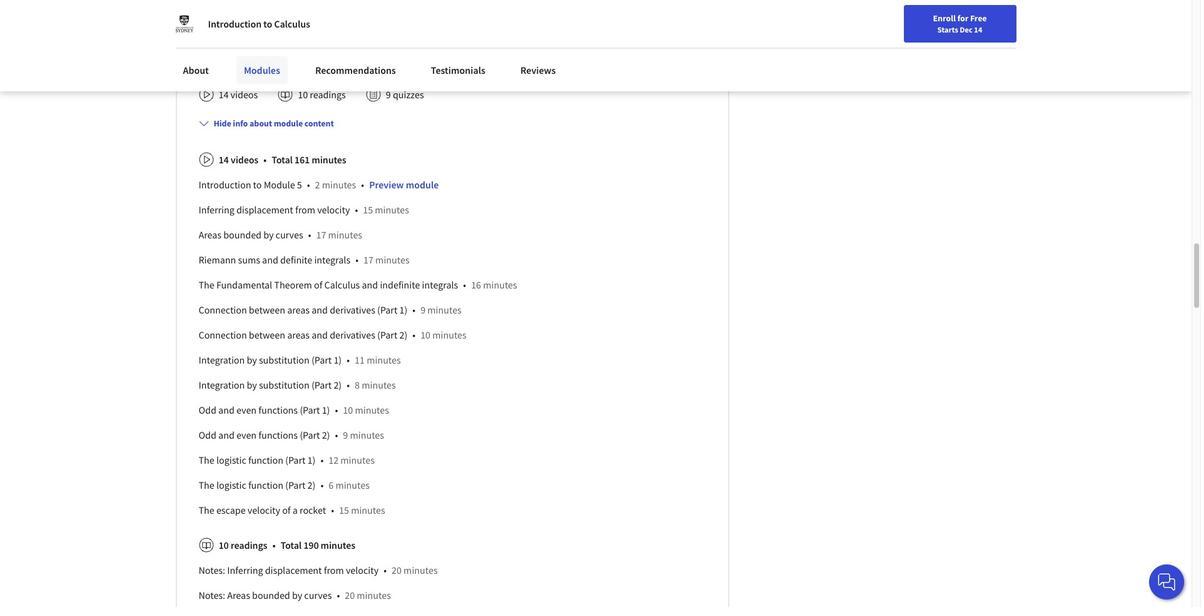 Task type: vqa. For each thing, say whether or not it's contained in the screenshot.
notes:
yes



Task type: describe. For each thing, give the bounding box(es) containing it.
about
[[250, 117, 272, 129]]

2 vertical spatial velocity
[[346, 564, 379, 576]]

2) down indefinite
[[400, 328, 408, 341]]

connection for connection between areas and derivatives (part 1)
[[199, 303, 247, 316]]

1 vertical spatial velocity
[[248, 504, 280, 516]]

0 vertical spatial velocity
[[317, 203, 350, 216]]

of for calculus
[[314, 278, 323, 291]]

logistic for the logistic function (part 1) • 12 minutes
[[217, 454, 246, 466]]

1 horizontal spatial 15
[[363, 203, 373, 216]]

content
[[305, 117, 334, 129]]

areas for connection between areas and derivatives (part 1)
[[287, 303, 310, 316]]

odd and even functions (part 1) • 10 minutes
[[199, 404, 389, 416]]

8
[[355, 379, 360, 391]]

notes: areas bounded by curves • 20 minutes
[[199, 589, 391, 601]]

1 videos from the top
[[231, 88, 258, 101]]

the logistic function (part 1) • 12 minutes
[[199, 454, 375, 466]]

by down the inferring displacement from velocity • 15 minutes
[[264, 228, 274, 241]]

by down the notes: inferring displacement from velocity • 20 minutes
[[292, 589, 302, 601]]

riemann
[[199, 253, 236, 266]]

1 horizontal spatial integrals
[[422, 278, 458, 291]]

derivatives for 1)
[[330, 303, 375, 316]]

12
[[329, 454, 339, 466]]

areas for connection between areas and derivatives (part 2)
[[287, 328, 310, 341]]

integration for integration by substitution (part 2)
[[199, 379, 245, 391]]

connection for connection between areas and derivatives (part 2)
[[199, 328, 247, 341]]

chat with us image
[[1157, 572, 1177, 592]]

between for connection between areas and derivatives (part 2) • 10 minutes
[[249, 328, 285, 341]]

about link
[[176, 56, 217, 84]]

2) left '8'
[[334, 379, 342, 391]]

0 vertical spatial readings
[[310, 88, 346, 101]]

modules link
[[237, 56, 288, 84]]

1 vertical spatial 14
[[219, 88, 229, 101]]

about
[[183, 64, 209, 76]]

odd for odd and even functions (part 2)
[[199, 429, 217, 441]]

5
[[297, 178, 302, 191]]

1 vertical spatial displacement
[[265, 564, 322, 576]]

the university of sydney image
[[176, 15, 193, 33]]

0 vertical spatial curves
[[276, 228, 303, 241]]

integration by substitution (part 2) • 8 minutes
[[199, 379, 396, 391]]

preview
[[369, 178, 404, 191]]

testimonials link
[[424, 56, 493, 84]]

integration by substitution (part 1) • 11 minutes
[[199, 353, 401, 366]]

10 readings inside hide info about module content region
[[219, 539, 268, 551]]

function for 2)
[[248, 479, 284, 491]]

1 horizontal spatial from
[[324, 564, 344, 576]]

escape
[[217, 504, 246, 516]]

rocket
[[300, 504, 326, 516]]

recommendations link
[[308, 56, 404, 84]]

functions for 1)
[[259, 404, 298, 416]]

dec
[[960, 24, 973, 34]]

introduction for introduction to module 5 • 2 minutes • preview module
[[199, 178, 251, 191]]

logistic for the logistic function (part 2) • 6 minutes
[[217, 479, 246, 491]]

english
[[952, 14, 983, 27]]

videos inside hide info about module content region
[[231, 153, 259, 166]]

what's included
[[199, 63, 266, 76]]

between for connection between areas and derivatives (part 1) • 9 minutes
[[249, 303, 285, 316]]

notes: for notes: inferring displacement from velocity
[[199, 564, 225, 576]]

1 vertical spatial areas
[[227, 589, 250, 601]]

fundamental
[[217, 278, 272, 291]]

hide info about module content button
[[194, 112, 339, 134]]

1 horizontal spatial curves
[[304, 589, 332, 601]]

1 14 videos from the top
[[219, 88, 258, 101]]

module inside region
[[406, 178, 439, 191]]

14 videos inside hide info about module content region
[[219, 153, 259, 166]]

• total 190 minutes
[[273, 539, 356, 551]]

reviews
[[521, 64, 556, 76]]

english button
[[930, 0, 1005, 41]]

0 vertical spatial bounded
[[224, 228, 262, 241]]

odd for odd and even functions (part 1)
[[199, 404, 217, 416]]

introduction to module 5 • 2 minutes • preview module
[[199, 178, 439, 191]]

included
[[229, 63, 266, 76]]

quizzes
[[393, 88, 424, 101]]

to for module
[[253, 178, 262, 191]]

14 inside hide info about module content region
[[219, 153, 229, 166]]

1 vertical spatial 9
[[421, 303, 426, 316]]



Task type: locate. For each thing, give the bounding box(es) containing it.
1 substitution from the top
[[259, 353, 310, 366]]

of left a
[[282, 504, 291, 516]]

20
[[392, 564, 402, 576], [345, 589, 355, 601]]

0 horizontal spatial readings
[[231, 539, 268, 551]]

2 odd from the top
[[199, 429, 217, 441]]

2 connection from the top
[[199, 328, 247, 341]]

function up the logistic function (part 2) • 6 minutes at the bottom
[[248, 454, 284, 466]]

1 vertical spatial derivatives
[[330, 328, 375, 341]]

a
[[293, 504, 298, 516]]

0 vertical spatial areas
[[287, 303, 310, 316]]

14 videos down what's included
[[219, 88, 258, 101]]

functions for 2)
[[259, 429, 298, 441]]

function for 1)
[[248, 454, 284, 466]]

module right about on the top of the page
[[274, 117, 303, 129]]

velocity down • total 190 minutes
[[346, 564, 379, 576]]

to
[[264, 18, 272, 30], [253, 178, 262, 191]]

1 vertical spatial connection
[[199, 328, 247, 341]]

4 the from the top
[[199, 504, 215, 516]]

2 function from the top
[[248, 479, 284, 491]]

1 connection from the top
[[199, 303, 247, 316]]

1 odd from the top
[[199, 404, 217, 416]]

0 horizontal spatial 10 readings
[[219, 539, 268, 551]]

integrals left 16
[[422, 278, 458, 291]]

1 vertical spatial calculus
[[325, 278, 360, 291]]

0 vertical spatial inferring
[[199, 203, 235, 216]]

0 vertical spatial areas
[[199, 228, 222, 241]]

0 horizontal spatial 9
[[343, 429, 348, 441]]

2 integration from the top
[[199, 379, 245, 391]]

1 vertical spatial from
[[324, 564, 344, 576]]

notes:
[[199, 564, 225, 576], [199, 589, 225, 601]]

0 vertical spatial of
[[314, 278, 323, 291]]

1 vertical spatial module
[[406, 178, 439, 191]]

1 horizontal spatial 9
[[386, 88, 391, 101]]

the for the logistic function (part 1)
[[199, 454, 215, 466]]

0 vertical spatial notes:
[[199, 564, 225, 576]]

to for calculus
[[264, 18, 272, 30]]

inferring displacement from velocity • 15 minutes
[[199, 203, 409, 216]]

20 for notes: areas bounded by curves
[[345, 589, 355, 601]]

0 vertical spatial videos
[[231, 88, 258, 101]]

total
[[272, 153, 293, 166], [281, 539, 302, 551]]

14 down free
[[975, 24, 983, 34]]

to inside hide info about module content region
[[253, 178, 262, 191]]

10 readings up content
[[298, 88, 346, 101]]

function
[[248, 454, 284, 466], [248, 479, 284, 491]]

1 vertical spatial 15
[[339, 504, 349, 516]]

190
[[304, 539, 319, 551]]

total for total 190 minutes
[[281, 539, 302, 551]]

integration
[[199, 353, 245, 366], [199, 379, 245, 391]]

introduction for introduction to calculus
[[208, 18, 262, 30]]

2 horizontal spatial 9
[[421, 303, 426, 316]]

0 horizontal spatial of
[[282, 504, 291, 516]]

2 videos from the top
[[231, 153, 259, 166]]

1) left 12
[[308, 454, 316, 466]]

from
[[295, 203, 315, 216], [324, 564, 344, 576]]

videos down info
[[231, 153, 259, 166]]

videos down included
[[231, 88, 258, 101]]

connection
[[199, 303, 247, 316], [199, 328, 247, 341]]

1 vertical spatial to
[[253, 178, 262, 191]]

2 vertical spatial 9
[[343, 429, 348, 441]]

0 horizontal spatial 17
[[316, 228, 326, 241]]

1 vertical spatial integration
[[199, 379, 245, 391]]

1 vertical spatial 17
[[364, 253, 374, 266]]

calculus up connection between areas and derivatives (part 1) • 9 minutes
[[325, 278, 360, 291]]

0 horizontal spatial to
[[253, 178, 262, 191]]

odd and even functions (part 2) • 9 minutes
[[199, 429, 384, 441]]

module
[[264, 178, 295, 191]]

1 vertical spatial readings
[[231, 539, 268, 551]]

module inside dropdown button
[[274, 117, 303, 129]]

1 horizontal spatial 17
[[364, 253, 374, 266]]

0 vertical spatial substitution
[[259, 353, 310, 366]]

inferring up riemann
[[199, 203, 235, 216]]

inferring up notes: areas bounded by curves • 20 minutes
[[227, 564, 263, 576]]

1 vertical spatial integrals
[[422, 278, 458, 291]]

15 down preview
[[363, 203, 373, 216]]

calculus
[[274, 18, 310, 30], [325, 278, 360, 291]]

0 vertical spatial from
[[295, 203, 315, 216]]

readings
[[310, 88, 346, 101], [231, 539, 268, 551]]

1 vertical spatial logistic
[[217, 479, 246, 491]]

connection between areas and derivatives (part 2) • 10 minutes
[[199, 328, 467, 341]]

inferring
[[199, 203, 235, 216], [227, 564, 263, 576]]

2 vertical spatial 14
[[219, 153, 229, 166]]

0 vertical spatial 17
[[316, 228, 326, 241]]

for
[[958, 13, 969, 24]]

modules
[[244, 64, 280, 76]]

substitution for 1)
[[259, 353, 310, 366]]

areas down theorem
[[287, 303, 310, 316]]

17 up riemann sums and definite integrals • 17 minutes
[[316, 228, 326, 241]]

6
[[329, 479, 334, 491]]

between down the fundamental at the top
[[249, 303, 285, 316]]

reviews link
[[513, 56, 564, 84]]

2 the from the top
[[199, 454, 215, 466]]

and
[[262, 253, 278, 266], [362, 278, 378, 291], [312, 303, 328, 316], [312, 328, 328, 341], [218, 404, 235, 416], [218, 429, 235, 441]]

1 horizontal spatial to
[[264, 18, 272, 30]]

3 the from the top
[[199, 479, 215, 491]]

sums
[[238, 253, 260, 266]]

derivatives for 2)
[[330, 328, 375, 341]]

1 the from the top
[[199, 278, 215, 291]]

1 vertical spatial total
[[281, 539, 302, 551]]

1 notes: from the top
[[199, 564, 225, 576]]

1 logistic from the top
[[217, 454, 246, 466]]

areas up integration by substitution (part 1) • 11 minutes
[[287, 328, 310, 341]]

enroll
[[934, 13, 956, 24]]

of
[[314, 278, 323, 291], [282, 504, 291, 516]]

introduction inside hide info about module content region
[[199, 178, 251, 191]]

1 horizontal spatial calculus
[[325, 278, 360, 291]]

notes: for notes: areas bounded by curves
[[199, 589, 225, 601]]

1 horizontal spatial module
[[406, 178, 439, 191]]

the for the logistic function (part 2)
[[199, 479, 215, 491]]

theorem
[[274, 278, 312, 291]]

2 substitution from the top
[[259, 379, 310, 391]]

indefinite
[[380, 278, 420, 291]]

1 even from the top
[[237, 404, 257, 416]]

2) up 12
[[322, 429, 330, 441]]

17 up the fundamental theorem of calculus and indefinite integrals • 16 minutes
[[364, 253, 374, 266]]

velocity
[[317, 203, 350, 216], [248, 504, 280, 516], [346, 564, 379, 576]]

calculus inside hide info about module content region
[[325, 278, 360, 291]]

derivatives up 11
[[330, 328, 375, 341]]

None search field
[[178, 8, 479, 33]]

0 vertical spatial 15
[[363, 203, 373, 216]]

what's
[[199, 63, 227, 76]]

odd
[[199, 404, 217, 416], [199, 429, 217, 441]]

free
[[971, 13, 987, 24]]

1 horizontal spatial areas
[[227, 589, 250, 601]]

1) down integration by substitution (part 2) • 8 minutes
[[322, 404, 330, 416]]

1 vertical spatial odd
[[199, 429, 217, 441]]

2)
[[400, 328, 408, 341], [334, 379, 342, 391], [322, 429, 330, 441], [308, 479, 316, 491]]

enroll for free starts dec 14
[[934, 13, 987, 34]]

17
[[316, 228, 326, 241], [364, 253, 374, 266]]

1 derivatives from the top
[[330, 303, 375, 316]]

total left 161
[[272, 153, 293, 166]]

displacement down module
[[237, 203, 293, 216]]

1 vertical spatial functions
[[259, 429, 298, 441]]

1 horizontal spatial of
[[314, 278, 323, 291]]

to up modules
[[264, 18, 272, 30]]

14 videos down info
[[219, 153, 259, 166]]

1 vertical spatial introduction
[[199, 178, 251, 191]]

2 14 videos from the top
[[219, 153, 259, 166]]

total for total 161 minutes
[[272, 153, 293, 166]]

161
[[295, 153, 310, 166]]

from down 5
[[295, 203, 315, 216]]

recommendations
[[315, 64, 396, 76]]

connection between areas and derivatives (part 1) • 9 minutes
[[199, 303, 462, 316]]

• total 161 minutes
[[264, 153, 347, 166]]

curves up definite
[[276, 228, 303, 241]]

velocity left a
[[248, 504, 280, 516]]

curves down the notes: inferring displacement from velocity • 20 minutes
[[304, 589, 332, 601]]

10 readings down escape
[[219, 539, 268, 551]]

1 vertical spatial even
[[237, 429, 257, 441]]

14 down what's included
[[219, 88, 229, 101]]

by up integration by substitution (part 2) • 8 minutes
[[247, 353, 257, 366]]

introduction to calculus
[[208, 18, 310, 30]]

1 areas from the top
[[287, 303, 310, 316]]

0 vertical spatial introduction
[[208, 18, 262, 30]]

module
[[274, 117, 303, 129], [406, 178, 439, 191]]

0 vertical spatial calculus
[[274, 18, 310, 30]]

1 functions from the top
[[259, 404, 298, 416]]

0 vertical spatial module
[[274, 117, 303, 129]]

starts
[[938, 24, 959, 34]]

bounded up sums
[[224, 228, 262, 241]]

notes: inferring displacement from velocity • 20 minutes
[[199, 564, 438, 576]]

1 vertical spatial function
[[248, 479, 284, 491]]

info
[[233, 117, 248, 129]]

0 horizontal spatial integrals
[[314, 253, 351, 266]]

info about module content element
[[194, 107, 707, 607]]

0 vertical spatial integrals
[[314, 253, 351, 266]]

1 vertical spatial videos
[[231, 153, 259, 166]]

1 vertical spatial inferring
[[227, 564, 263, 576]]

bounded
[[224, 228, 262, 241], [252, 589, 290, 601]]

15 right 'rocket'
[[339, 504, 349, 516]]

0 vertical spatial connection
[[199, 303, 247, 316]]

1 function from the top
[[248, 454, 284, 466]]

0 vertical spatial 9
[[386, 88, 391, 101]]

14 down hide
[[219, 153, 229, 166]]

0 vertical spatial 14 videos
[[219, 88, 258, 101]]

2 even from the top
[[237, 429, 257, 441]]

from down • total 190 minutes
[[324, 564, 344, 576]]

0 vertical spatial 20
[[392, 564, 402, 576]]

0 horizontal spatial 15
[[339, 504, 349, 516]]

20 for notes: inferring displacement from velocity
[[392, 564, 402, 576]]

9
[[386, 88, 391, 101], [421, 303, 426, 316], [343, 429, 348, 441]]

shopping cart: 1 item image
[[900, 9, 923, 29]]

1 vertical spatial bounded
[[252, 589, 290, 601]]

the logistic function (part 2) • 6 minutes
[[199, 479, 370, 491]]

1 vertical spatial notes:
[[199, 589, 225, 601]]

by up odd and even functions (part 1) • 10 minutes on the bottom left of page
[[247, 379, 257, 391]]

1)
[[400, 303, 408, 316], [334, 353, 342, 366], [322, 404, 330, 416], [308, 454, 316, 466]]

1) down indefinite
[[400, 303, 408, 316]]

10
[[298, 88, 308, 101], [421, 328, 431, 341], [343, 404, 353, 416], [219, 539, 229, 551]]

hide
[[214, 117, 231, 129]]

even for odd and even functions (part 2)
[[237, 429, 257, 441]]

displacement
[[237, 203, 293, 216], [265, 564, 322, 576]]

even up odd and even functions (part 2) • 9 minutes
[[237, 404, 257, 416]]

0 vertical spatial 10 readings
[[298, 88, 346, 101]]

the escape velocity of a rocket • 15 minutes
[[199, 504, 385, 516]]

of for a
[[282, 504, 291, 516]]

the for the escape velocity of a rocket
[[199, 504, 215, 516]]

testimonials
[[431, 64, 486, 76]]

hide info about module content
[[214, 117, 334, 129]]

0 vertical spatial integration
[[199, 353, 245, 366]]

0 vertical spatial functions
[[259, 404, 298, 416]]

introduction left module
[[199, 178, 251, 191]]

0 vertical spatial derivatives
[[330, 303, 375, 316]]

0 vertical spatial to
[[264, 18, 272, 30]]

0 horizontal spatial from
[[295, 203, 315, 216]]

preview module link
[[369, 178, 439, 191]]

0 vertical spatial odd
[[199, 404, 217, 416]]

module right preview
[[406, 178, 439, 191]]

0 horizontal spatial 20
[[345, 589, 355, 601]]

16
[[471, 278, 481, 291]]

the fundamental theorem of calculus and indefinite integrals • 16 minutes
[[199, 278, 517, 291]]

1 horizontal spatial 10 readings
[[298, 88, 346, 101]]

riemann sums and definite integrals • 17 minutes
[[199, 253, 410, 266]]

readings inside hide info about module content region
[[231, 539, 268, 551]]

readings down escape
[[231, 539, 268, 551]]

11
[[355, 353, 365, 366]]

1 vertical spatial areas
[[287, 328, 310, 341]]

functions up the logistic function (part 1) • 12 minutes
[[259, 429, 298, 441]]

1 horizontal spatial 20
[[392, 564, 402, 576]]

0 horizontal spatial curves
[[276, 228, 303, 241]]

0 horizontal spatial module
[[274, 117, 303, 129]]

•
[[264, 153, 267, 166], [307, 178, 310, 191], [361, 178, 364, 191], [355, 203, 358, 216], [308, 228, 311, 241], [356, 253, 359, 266], [463, 278, 466, 291], [413, 303, 416, 316], [413, 328, 416, 341], [347, 353, 350, 366], [347, 379, 350, 391], [335, 404, 338, 416], [335, 429, 338, 441], [321, 454, 324, 466], [321, 479, 324, 491], [331, 504, 334, 516], [273, 539, 276, 551], [384, 564, 387, 576], [337, 589, 340, 601]]

1 vertical spatial curves
[[304, 589, 332, 601]]

9 quizzes
[[386, 88, 424, 101]]

total left the 190
[[281, 539, 302, 551]]

0 vertical spatial function
[[248, 454, 284, 466]]

0 vertical spatial displacement
[[237, 203, 293, 216]]

function down the logistic function (part 1) • 12 minutes
[[248, 479, 284, 491]]

definite
[[280, 253, 312, 266]]

0 vertical spatial between
[[249, 303, 285, 316]]

areas bounded by curves • 17 minutes
[[199, 228, 362, 241]]

of right theorem
[[314, 278, 323, 291]]

integration for integration by substitution (part 1)
[[199, 353, 245, 366]]

1 vertical spatial substitution
[[259, 379, 310, 391]]

between
[[249, 303, 285, 316], [249, 328, 285, 341]]

2) left the 6
[[308, 479, 316, 491]]

hide info about module content region
[[199, 142, 707, 607]]

between up integration by substitution (part 1) • 11 minutes
[[249, 328, 285, 341]]

2 notes: from the top
[[199, 589, 225, 601]]

the for the fundamental theorem of calculus and indefinite integrals
[[199, 278, 215, 291]]

substitution for 2)
[[259, 379, 310, 391]]

to left module
[[253, 178, 262, 191]]

2
[[315, 178, 320, 191]]

even up the logistic function (part 1) • 12 minutes
[[237, 429, 257, 441]]

14 inside enroll for free starts dec 14
[[975, 24, 983, 34]]

1 vertical spatial of
[[282, 504, 291, 516]]

0 vertical spatial 14
[[975, 24, 983, 34]]

(part
[[377, 303, 398, 316], [377, 328, 398, 341], [312, 353, 332, 366], [312, 379, 332, 391], [300, 404, 320, 416], [300, 429, 320, 441], [285, 454, 306, 466], [285, 479, 306, 491]]

derivatives
[[330, 303, 375, 316], [330, 328, 375, 341]]

1 vertical spatial 14 videos
[[219, 153, 259, 166]]

velocity down introduction to module 5 • 2 minutes • preview module
[[317, 203, 350, 216]]

0 horizontal spatial areas
[[199, 228, 222, 241]]

0 vertical spatial even
[[237, 404, 257, 416]]

logistic
[[217, 454, 246, 466], [217, 479, 246, 491]]

14 videos
[[219, 88, 258, 101], [219, 153, 259, 166]]

0 vertical spatial logistic
[[217, 454, 246, 466]]

2 derivatives from the top
[[330, 328, 375, 341]]

substitution up integration by substitution (part 2) • 8 minutes
[[259, 353, 310, 366]]

0 vertical spatial total
[[272, 153, 293, 166]]

10 readings
[[298, 88, 346, 101], [219, 539, 268, 551]]

substitution up odd and even functions (part 1) • 10 minutes on the bottom left of page
[[259, 379, 310, 391]]

1) left 11
[[334, 353, 342, 366]]

1 between from the top
[[249, 303, 285, 316]]

1 vertical spatial between
[[249, 328, 285, 341]]

0 horizontal spatial calculus
[[274, 18, 310, 30]]

derivatives down the fundamental theorem of calculus and indefinite integrals • 16 minutes
[[330, 303, 375, 316]]

bounded down the notes: inferring displacement from velocity • 20 minutes
[[252, 589, 290, 601]]

functions up odd and even functions (part 2) • 9 minutes
[[259, 404, 298, 416]]

areas
[[287, 303, 310, 316], [287, 328, 310, 341]]

integrals up the fundamental theorem of calculus and indefinite integrals • 16 minutes
[[314, 253, 351, 266]]

calculus up modules
[[274, 18, 310, 30]]

1 vertical spatial 20
[[345, 589, 355, 601]]

even for odd and even functions (part 1)
[[237, 404, 257, 416]]

areas
[[199, 228, 222, 241], [227, 589, 250, 601]]

15
[[363, 203, 373, 216], [339, 504, 349, 516]]

displacement up notes: areas bounded by curves • 20 minutes
[[265, 564, 322, 576]]

2 areas from the top
[[287, 328, 310, 341]]

introduction up what's included
[[208, 18, 262, 30]]

readings up content
[[310, 88, 346, 101]]

2 functions from the top
[[259, 429, 298, 441]]

2 between from the top
[[249, 328, 285, 341]]

2 logistic from the top
[[217, 479, 246, 491]]

1 integration from the top
[[199, 353, 245, 366]]



